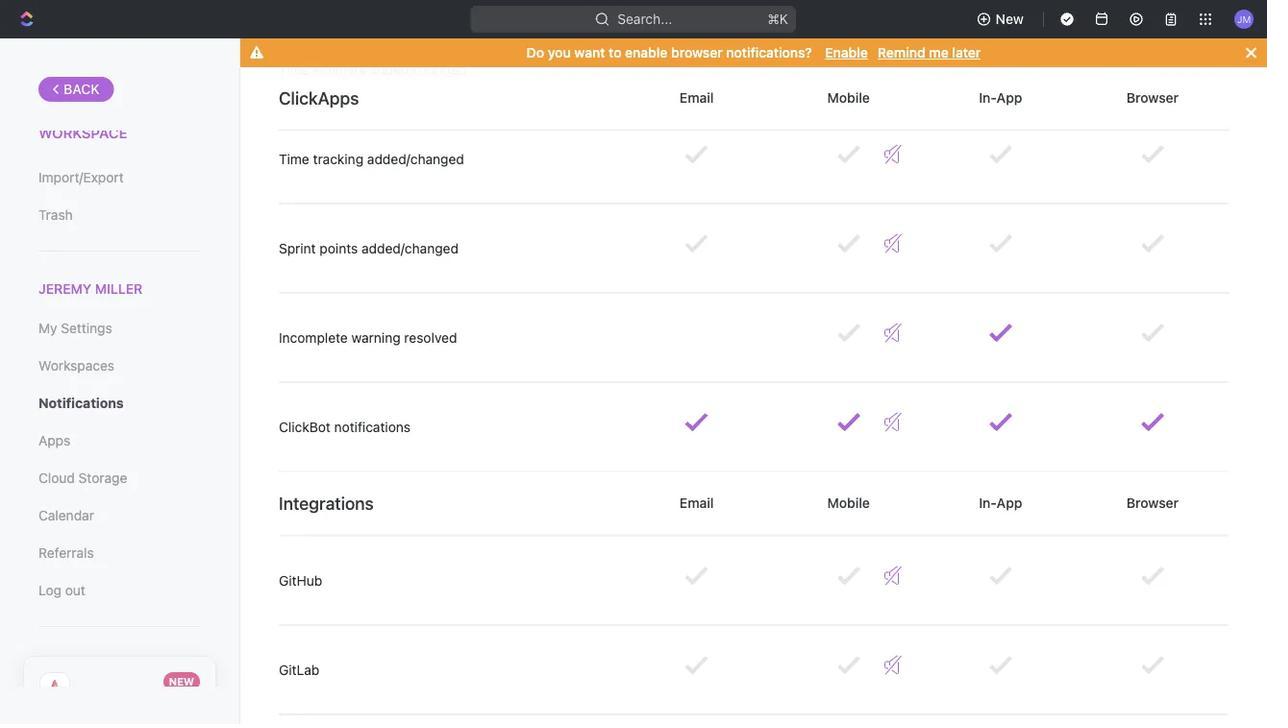 Task type: vqa. For each thing, say whether or not it's contained in the screenshot.
Trash
yes



Task type: describe. For each thing, give the bounding box(es) containing it.
cloud storage link
[[38, 463, 201, 495]]

new button
[[969, 4, 1035, 35]]

cloud storage
[[38, 471, 127, 487]]

time for time tracking added/changed
[[279, 151, 309, 167]]

jm button
[[1229, 4, 1259, 35]]

1 vertical spatial new
[[169, 677, 194, 689]]

trash
[[38, 207, 73, 223]]

notifications
[[38, 396, 124, 412]]

sprint points added/changed
[[279, 240, 459, 256]]

referrals
[[38, 546, 94, 562]]

time tracking added/changed
[[279, 151, 464, 167]]

back link
[[38, 77, 114, 102]]

time for time estimate added/changed
[[279, 61, 309, 77]]

time estimate added/changed
[[279, 61, 467, 77]]

in- for clickapps
[[979, 90, 997, 106]]

notifications link
[[38, 388, 201, 420]]

my settings
[[38, 321, 112, 337]]

back
[[63, 81, 100, 97]]

browser
[[671, 45, 723, 61]]

off image for tracking
[[884, 145, 902, 164]]

points
[[320, 240, 358, 256]]

apps
[[38, 433, 70, 449]]

in- for integrations
[[979, 495, 997, 511]]

added/changed for time estimate added/changed
[[370, 61, 467, 77]]

storage
[[78, 471, 127, 487]]

you
[[548, 45, 571, 61]]

off image for estimate
[[884, 55, 902, 75]]

incomplete
[[279, 330, 348, 346]]

shultz's
[[79, 106, 148, 123]]

notifications?
[[726, 45, 812, 61]]

added/changed for sprint points added/changed
[[361, 240, 459, 256]]

estimate
[[313, 61, 366, 77]]

remind
[[878, 45, 925, 61]]

import/export
[[38, 170, 124, 186]]

1 off image from the top
[[884, 234, 902, 253]]

in-app for integrations
[[975, 495, 1026, 511]]

workspace
[[38, 124, 127, 141]]

import/export link
[[38, 162, 201, 194]]

workspaces
[[38, 358, 114, 374]]

incomplete warning resolved
[[279, 330, 457, 346]]

clickbot
[[279, 419, 331, 435]]

miller
[[95, 281, 143, 297]]

resolved
[[404, 330, 457, 346]]

trash link
[[38, 199, 201, 232]]

log
[[38, 583, 61, 599]]

5 off image from the top
[[884, 656, 902, 675]]

integrations
[[279, 493, 374, 514]]

email for clickapps
[[676, 90, 717, 106]]

new inside button
[[996, 11, 1024, 27]]



Task type: locate. For each thing, give the bounding box(es) containing it.
do
[[527, 45, 544, 61]]

3 off image from the top
[[884, 413, 902, 432]]

0 vertical spatial new
[[996, 11, 1024, 27]]

apps link
[[38, 425, 201, 458]]

0 vertical spatial in-app
[[975, 90, 1026, 106]]

added/changed right estimate
[[370, 61, 467, 77]]

jm
[[1237, 13, 1251, 24]]

1 in-app from the top
[[975, 90, 1026, 106]]

added/changed right the tracking
[[367, 151, 464, 167]]

gitlab
[[279, 662, 320, 678]]

mobile
[[824, 90, 874, 106], [824, 495, 874, 511]]

1 vertical spatial time
[[279, 151, 309, 167]]

settings
[[61, 321, 112, 337]]

0 vertical spatial added/changed
[[370, 61, 467, 77]]

off image for notifications
[[884, 413, 902, 432]]

0 vertical spatial off image
[[884, 234, 902, 253]]

log out
[[38, 583, 85, 599]]

2 vertical spatial added/changed
[[361, 240, 459, 256]]

1 vertical spatial off image
[[884, 324, 902, 343]]

0 vertical spatial browser
[[1123, 90, 1182, 106]]

clickbot notifications
[[279, 419, 411, 435]]

time left the tracking
[[279, 151, 309, 167]]

browser for clickapps
[[1123, 90, 1182, 106]]

4 off image from the top
[[884, 567, 902, 586]]

app for integrations
[[997, 495, 1022, 511]]

1 browser from the top
[[1123, 90, 1182, 106]]

1 vertical spatial app
[[997, 495, 1022, 511]]

1 mobile from the top
[[824, 90, 874, 106]]

to
[[609, 45, 622, 61]]

⌘k
[[768, 11, 789, 27]]

app for clickapps
[[997, 90, 1022, 106]]

cloud
[[38, 471, 75, 487]]

1 off image from the top
[[884, 55, 902, 75]]

email
[[676, 90, 717, 106], [676, 495, 717, 511]]

2 off image from the top
[[884, 145, 902, 164]]

1 in- from the top
[[979, 90, 997, 106]]

off image
[[884, 234, 902, 253], [884, 324, 902, 343]]

mobile for integrations
[[824, 495, 874, 511]]

calendar link
[[38, 500, 201, 533]]

new
[[996, 11, 1024, 27], [169, 677, 194, 689]]

1 vertical spatial added/changed
[[367, 151, 464, 167]]

time up clickapps
[[279, 61, 309, 77]]

want
[[574, 45, 605, 61]]

my
[[38, 321, 57, 337]]

clickapps
[[279, 88, 359, 109]]

in-
[[979, 90, 997, 106], [979, 495, 997, 511]]

email for integrations
[[676, 495, 717, 511]]

1 horizontal spatial new
[[996, 11, 1024, 27]]

1 email from the top
[[676, 90, 717, 106]]

app
[[997, 90, 1022, 106], [997, 495, 1022, 511]]

2 in- from the top
[[979, 495, 997, 511]]

enable
[[825, 45, 868, 61]]

0 vertical spatial in-
[[979, 90, 997, 106]]

off image
[[884, 55, 902, 75], [884, 145, 902, 164], [884, 413, 902, 432], [884, 567, 902, 586], [884, 656, 902, 675]]

1 app from the top
[[997, 90, 1022, 106]]

tara shultz's workspace
[[38, 106, 148, 141]]

1 time from the top
[[279, 61, 309, 77]]

2 off image from the top
[[884, 324, 902, 343]]

search...
[[618, 11, 672, 27]]

in-app for clickapps
[[975, 90, 1026, 106]]

log out link
[[38, 575, 201, 608]]

in-app
[[975, 90, 1026, 106], [975, 495, 1026, 511]]

2 app from the top
[[997, 495, 1022, 511]]

my settings link
[[38, 313, 201, 345]]

added/changed
[[370, 61, 467, 77], [367, 151, 464, 167], [361, 240, 459, 256]]

2 mobile from the top
[[824, 495, 874, 511]]

notifications
[[334, 419, 411, 435]]

me
[[929, 45, 949, 61]]

0 vertical spatial email
[[676, 90, 717, 106]]

0 horizontal spatial new
[[169, 677, 194, 689]]

jeremy miller
[[38, 281, 143, 297]]

1 vertical spatial in-
[[979, 495, 997, 511]]

browser for integrations
[[1123, 495, 1182, 511]]

calendar
[[38, 508, 94, 524]]

warning
[[351, 330, 401, 346]]

1 vertical spatial browser
[[1123, 495, 1182, 511]]

tracking
[[313, 151, 363, 167]]

referrals link
[[38, 538, 201, 570]]

mobile for clickapps
[[824, 90, 874, 106]]

time
[[279, 61, 309, 77], [279, 151, 309, 167]]

0 vertical spatial app
[[997, 90, 1022, 106]]

tara
[[38, 106, 75, 123]]

1 vertical spatial mobile
[[824, 495, 874, 511]]

2 email from the top
[[676, 495, 717, 511]]

jeremy
[[38, 281, 91, 297]]

out
[[65, 583, 85, 599]]

sprint
[[279, 240, 316, 256]]

0 vertical spatial time
[[279, 61, 309, 77]]

github
[[279, 573, 322, 589]]

do you want to enable browser notifications? enable remind me later
[[527, 45, 981, 61]]

added/changed for time tracking added/changed
[[367, 151, 464, 167]]

added/changed right points
[[361, 240, 459, 256]]

1 vertical spatial in-app
[[975, 495, 1026, 511]]

enable
[[625, 45, 668, 61]]

later
[[952, 45, 981, 61]]

2 browser from the top
[[1123, 495, 1182, 511]]

2 in-app from the top
[[975, 495, 1026, 511]]

0 vertical spatial mobile
[[824, 90, 874, 106]]

workspaces link
[[38, 350, 201, 383]]

1 vertical spatial email
[[676, 495, 717, 511]]

browser
[[1123, 90, 1182, 106], [1123, 495, 1182, 511]]

2 time from the top
[[279, 151, 309, 167]]



